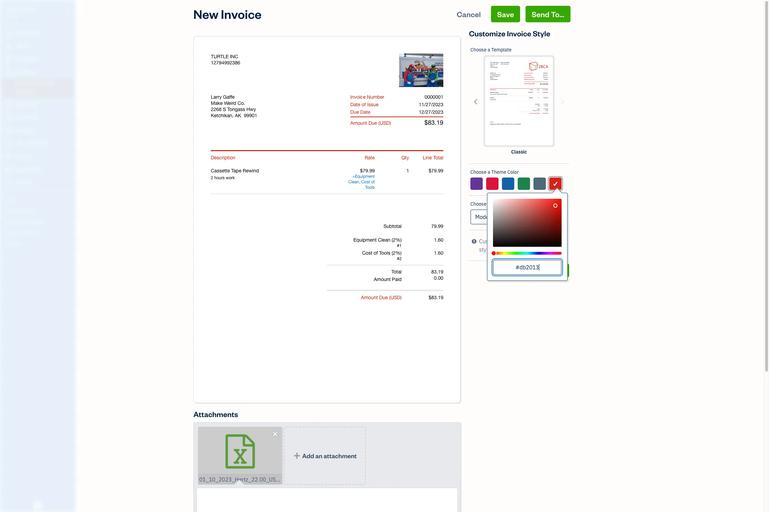 Task type: vqa. For each thing, say whether or not it's contained in the screenshot.
'#'
yes



Task type: describe. For each thing, give the bounding box(es) containing it.
weird
[[224, 101, 236, 106]]

equipment clean
[[349, 174, 375, 185]]

delete
[[401, 68, 415, 74]]

done
[[548, 267, 563, 274]]

subtotal
[[384, 224, 402, 229]]

larry
[[211, 94, 222, 100]]

cost inside equipment clean (2%) # 1 cost of tools (2%) # 2
[[362, 250, 372, 256]]

1 vertical spatial date
[[360, 109, 371, 115]]

0 vertical spatial amount due ( usd )
[[350, 120, 391, 126]]

invoices
[[508, 246, 529, 253]]

0 horizontal spatial usd
[[380, 120, 390, 126]]

0 vertical spatial $83.19
[[425, 119, 444, 126]]

cancel for topmost cancel button
[[457, 9, 481, 19]]

description
[[211, 155, 235, 161]]

2 1.60 from the top
[[434, 250, 444, 256]]

here
[[530, 246, 541, 253]]

items and services image
[[5, 219, 73, 224]]

client image
[[4, 43, 13, 50]]

turtle inc 12794992386
[[211, 54, 240, 66]]

style
[[479, 246, 491, 253]]

s
[[223, 107, 226, 112]]

make
[[211, 101, 223, 106]]

rate
[[365, 155, 375, 161]]

classic
[[511, 149, 527, 155]]

99901
[[244, 113, 257, 118]]

qty
[[402, 155, 409, 161]]

clean for equipment clean
[[349, 180, 359, 185]]

line total
[[423, 155, 444, 161]]

customize for customize your logo and invoice style for all invoices
[[479, 238, 505, 245]]

total amount paid
[[374, 269, 402, 282]]

01_10_2023_hertz_22.00_usd.xlsx
[[199, 476, 291, 483]]

main element
[[0, 0, 93, 512]]

Font field
[[471, 210, 568, 225]]

1 vertical spatial (
[[389, 295, 391, 300]]

theme
[[491, 169, 506, 175]]

exclamationcircle image
[[472, 237, 477, 246]]

equipment clean (2%) # 1 cost of tools (2%) # 2
[[354, 237, 402, 261]]

of inside ', cost of tools'
[[371, 180, 375, 185]]

for
[[492, 246, 499, 253]]

settings image
[[5, 241, 73, 246]]

choose a font element
[[469, 196, 569, 230]]

2 # from the top
[[397, 257, 399, 261]]

2
[[399, 257, 402, 261]]

tools inside equipment clean (2%) # 1 cost of tools (2%) # 2
[[379, 250, 390, 256]]

1 vertical spatial due
[[369, 120, 377, 126]]

delete image
[[401, 68, 429, 74]]

invoice inside the customize your logo and invoice style for all invoices
[[542, 238, 560, 245]]

, cost of tools
[[359, 180, 375, 190]]

expense image
[[4, 114, 13, 121]]

choose a template element
[[469, 42, 569, 164]]

project image
[[4, 127, 13, 134]]

owner
[[5, 14, 18, 19]]

12/27/2023 button
[[413, 109, 449, 115]]

template
[[491, 47, 512, 53]]

Item Rate (USD) text field
[[360, 168, 375, 174]]

issue
[[367, 102, 379, 107]]

and
[[532, 238, 541, 245]]

done button
[[542, 264, 569, 277]]

of inside equipment clean (2%) # 1 cost of tools (2%) # 2
[[374, 250, 378, 256]]

clean for equipment clean (2%) # 1 cost of tools (2%) # 2
[[378, 237, 390, 243]]

to...
[[551, 9, 565, 19]]

bank connections image
[[5, 230, 73, 235]]

0 vertical spatial cancel button
[[451, 6, 487, 22]]

choose a theme color
[[471, 169, 519, 175]]

12794992386
[[211, 60, 240, 66]]

hwy
[[247, 107, 256, 112]]

1 # from the top
[[397, 244, 399, 248]]

team members image
[[5, 208, 73, 213]]

83.19 0.00
[[431, 269, 444, 281]]

1 vertical spatial amount due ( usd )
[[361, 295, 402, 300]]

amount inside total amount paid
[[374, 277, 391, 282]]

Issue date in MM/DD/YYYY format text field
[[399, 102, 449, 107]]

date of issue
[[350, 102, 379, 107]]

equipment for equipment clean (2%) # 1 cost of tools (2%) # 2
[[354, 237, 377, 243]]

saturation and brightness selector. use up, down, left and right arrow keys to select. application
[[493, 199, 562, 247]]

dashboard image
[[4, 30, 13, 37]]

1
[[399, 244, 402, 248]]

inc for date of issue
[[230, 54, 238, 59]]

timer image
[[4, 140, 13, 147]]

0.00
[[434, 275, 444, 281]]

image
[[416, 68, 429, 74]]

1 horizontal spatial total
[[433, 155, 444, 161]]

line
[[423, 155, 432, 161]]

previous image
[[472, 98, 480, 105]]

choose a theme color element
[[469, 164, 570, 281]]

new invoice
[[193, 6, 262, 22]]

all
[[501, 246, 506, 253]]

attachments
[[193, 410, 238, 419]]

invoice number
[[350, 94, 384, 100]]

0 horizontal spatial )
[[390, 120, 391, 126]]

plus image
[[293, 453, 301, 460]]

Enter an Item Name text field
[[211, 168, 341, 174]]

here link
[[530, 246, 541, 253]]

larry gaffe make weird co. 2268 s tongass hwy ketchikan, ak  99901
[[211, 94, 257, 118]]

choose a template
[[471, 47, 512, 53]]

83.19
[[431, 269, 444, 275]]

turtle inc owner
[[5, 6, 36, 19]]

Enter an Item Description text field
[[211, 175, 341, 181]]

next image
[[558, 98, 566, 105]]

Line Total (USD) text field
[[428, 168, 444, 174]]

new
[[193, 6, 219, 22]]

choose for choose a template
[[471, 47, 487, 53]]



Task type: locate. For each thing, give the bounding box(es) containing it.
tools inside ', cost of tools'
[[365, 185, 375, 190]]

2 choose from the top
[[471, 169, 487, 175]]

an
[[315, 452, 323, 460]]

turtle up 12794992386
[[211, 54, 229, 59]]

1 vertical spatial (2%)
[[392, 250, 402, 256]]

customize inside the customize your logo and invoice style for all invoices
[[479, 238, 505, 245]]

( down total amount paid
[[389, 295, 391, 300]]

Enter an Invoice # text field
[[424, 94, 444, 100]]

,
[[359, 180, 360, 185]]

apps image
[[5, 197, 73, 202]]

send to...
[[532, 9, 565, 19]]

a
[[488, 47, 490, 53], [488, 169, 490, 175], [488, 201, 490, 207]]

1 vertical spatial turtle
[[211, 54, 229, 59]]

0 horizontal spatial turtle
[[5, 6, 25, 13]]

turtle inside turtle inc owner
[[5, 6, 25, 13]]

1 horizontal spatial turtle
[[211, 54, 229, 59]]

attachment
[[324, 452, 357, 460]]

# down the 1
[[397, 257, 399, 261]]

0 vertical spatial clean
[[349, 180, 359, 185]]

choose for choose a theme color
[[471, 169, 487, 175]]

total up paid
[[392, 269, 402, 275]]

due date
[[350, 109, 371, 115]]

1 1.60 from the top
[[434, 237, 444, 243]]

equipment inside equipment clean
[[355, 174, 375, 179]]

choose left theme
[[471, 169, 487, 175]]

0 horizontal spatial inc
[[26, 6, 36, 13]]

number
[[367, 94, 384, 100]]

gaffe
[[223, 94, 235, 100]]

0 horizontal spatial tools
[[365, 185, 375, 190]]

0 vertical spatial cancel
[[457, 9, 481, 19]]

1 horizontal spatial )
[[401, 295, 402, 300]]

0 vertical spatial )
[[390, 120, 391, 126]]

date up due date
[[350, 102, 361, 107]]

Item Quantity text field
[[399, 168, 409, 174]]

total right line
[[433, 155, 444, 161]]

tools down equipment clean
[[365, 185, 375, 190]]

due down date of issue on the left top of the page
[[350, 109, 359, 115]]

usd down paid
[[391, 295, 401, 300]]

1 horizontal spatial due
[[369, 120, 377, 126]]

0 horizontal spatial cancel
[[457, 9, 481, 19]]

1.60
[[434, 237, 444, 243], [434, 250, 444, 256]]

0 vertical spatial (2%)
[[392, 237, 402, 243]]

1 vertical spatial cost
[[362, 250, 372, 256]]

cancel
[[457, 9, 481, 19], [494, 267, 514, 274]]

clean inside equipment clean
[[349, 180, 359, 185]]

due down due date
[[369, 120, 377, 126]]

saturation: 91. brightness: 86. image
[[554, 204, 558, 208]]

1 horizontal spatial usd
[[391, 295, 401, 300]]

co.
[[238, 101, 245, 106]]

turtle
[[5, 6, 25, 13], [211, 54, 229, 59]]

inc inside turtle inc owner
[[26, 6, 36, 13]]

0 vertical spatial a
[[488, 47, 490, 53]]

report image
[[4, 179, 13, 186]]

2 vertical spatial a
[[488, 201, 490, 207]]

amount due ( usd ) down due date
[[350, 120, 391, 126]]

12/27/2023
[[419, 109, 444, 115]]

a left the font
[[488, 201, 490, 207]]

style
[[533, 28, 550, 38]]

logo
[[519, 238, 530, 245]]

1 vertical spatial $83.19
[[429, 295, 444, 300]]

0 vertical spatial usd
[[380, 120, 390, 126]]

choose left template
[[471, 47, 487, 53]]

(2%) up the 1
[[392, 237, 402, 243]]

1 vertical spatial choose
[[471, 169, 487, 175]]

amount due ( usd )
[[350, 120, 391, 126], [361, 295, 402, 300]]

clean inside equipment clean (2%) # 1 cost of tools (2%) # 2
[[378, 237, 390, 243]]

0 vertical spatial total
[[433, 155, 444, 161]]

01_10_2023_hertz_22.00_usd.xlsx button
[[198, 427, 291, 485]]

+
[[353, 174, 355, 179]]

send
[[532, 9, 550, 19]]

date down date of issue on the left top of the page
[[360, 109, 371, 115]]

save button
[[491, 6, 520, 22]]

turtle up owner
[[5, 6, 25, 13]]

0 vertical spatial tools
[[365, 185, 375, 190]]

$83.19
[[425, 119, 444, 126], [429, 295, 444, 300]]

1 vertical spatial tools
[[379, 250, 390, 256]]

2 (2%) from the top
[[392, 250, 402, 256]]

1 vertical spatial customize
[[479, 238, 505, 245]]

customize invoice style
[[469, 28, 550, 38]]

1 vertical spatial of
[[371, 180, 375, 185]]

add an attachment
[[302, 452, 357, 460]]

0 vertical spatial choose
[[471, 47, 487, 53]]

paid
[[392, 277, 402, 282]]

1 vertical spatial amount
[[374, 277, 391, 282]]

add
[[302, 452, 314, 460]]

tongass
[[227, 107, 245, 112]]

choose up modern on the top right of page
[[471, 201, 487, 207]]

amount due ( usd ) down total amount paid
[[361, 295, 402, 300]]

cost
[[361, 180, 370, 185], [362, 250, 372, 256]]

a for theme
[[488, 169, 490, 175]]

usd
[[380, 120, 390, 126], [391, 295, 401, 300]]

1 vertical spatial cancel button
[[469, 264, 538, 277]]

#
[[397, 244, 399, 248], [397, 257, 399, 261]]

0 horizontal spatial (
[[379, 120, 380, 126]]

amount left paid
[[374, 277, 391, 282]]

3 choose from the top
[[471, 201, 487, 207]]

0 vertical spatial customize
[[469, 28, 506, 38]]

2 horizontal spatial due
[[379, 295, 388, 300]]

usd down the number
[[380, 120, 390, 126]]

1.60 up 83.19
[[434, 250, 444, 256]]

clean down +
[[349, 180, 359, 185]]

amount
[[350, 120, 367, 126], [374, 277, 391, 282], [361, 295, 378, 300]]

2 vertical spatial amount
[[361, 295, 378, 300]]

1 choose from the top
[[471, 47, 487, 53]]

of up due date
[[362, 102, 366, 107]]

79.99
[[431, 224, 444, 229]]

invoice image
[[4, 69, 13, 76]]

payment image
[[4, 101, 13, 108]]

3 a from the top
[[488, 201, 490, 207]]

a for template
[[488, 47, 490, 53]]

1 (2%) from the top
[[392, 237, 402, 243]]

cancel button
[[451, 6, 487, 22], [469, 264, 538, 277]]

turtle for attachments
[[5, 6, 25, 13]]

a left theme
[[488, 169, 490, 175]]

estimate image
[[4, 56, 13, 63]]

1 horizontal spatial tools
[[379, 250, 390, 256]]

1 horizontal spatial (
[[389, 295, 391, 300]]

money image
[[4, 153, 13, 160]]

1 vertical spatial 1.60
[[434, 250, 444, 256]]

1 vertical spatial #
[[397, 257, 399, 261]]

add an attachment button
[[284, 427, 366, 485]]

$83.19 down 0.00
[[429, 295, 444, 300]]

# up 2
[[397, 244, 399, 248]]

)
[[390, 120, 391, 126], [401, 295, 402, 300]]

0 vertical spatial turtle
[[5, 6, 25, 13]]

freshbooks image
[[32, 501, 43, 510]]

2 vertical spatial of
[[374, 250, 378, 256]]

2 vertical spatial due
[[379, 295, 388, 300]]

a for font
[[488, 201, 490, 207]]

1 horizontal spatial clean
[[378, 237, 390, 243]]

cancel for the bottommost cancel button
[[494, 267, 514, 274]]

tools
[[365, 185, 375, 190], [379, 250, 390, 256]]

1 vertical spatial inc
[[230, 54, 238, 59]]

equipment
[[355, 174, 375, 179], [354, 237, 377, 243]]

cost inside ', cost of tools'
[[361, 180, 370, 185]]

choose
[[471, 47, 487, 53], [471, 169, 487, 175], [471, 201, 487, 207]]

0 vertical spatial due
[[350, 109, 359, 115]]

2268
[[211, 107, 222, 112]]

0 vertical spatial of
[[362, 102, 366, 107]]

inc for attachments
[[26, 6, 36, 13]]

amount down due date
[[350, 120, 367, 126]]

( down issue at the top of page
[[379, 120, 380, 126]]

delete attachment image
[[272, 430, 279, 439]]

invoice
[[221, 6, 262, 22], [507, 28, 532, 38], [350, 94, 366, 100], [542, 238, 560, 245]]

amount down total amount paid
[[361, 295, 378, 300]]

0 vertical spatial date
[[350, 102, 361, 107]]

0 vertical spatial (
[[379, 120, 380, 126]]

(2%) up 2
[[392, 250, 402, 256]]

save
[[497, 9, 514, 19]]

inc inside turtle inc 12794992386
[[230, 54, 238, 59]]

total
[[433, 155, 444, 161], [392, 269, 402, 275]]

customize for customize invoice style
[[469, 28, 506, 38]]

(2%)
[[392, 237, 402, 243], [392, 250, 402, 256]]

customize your logo and invoice style for all invoices
[[479, 238, 560, 253]]

of
[[362, 102, 366, 107], [371, 180, 375, 185], [374, 250, 378, 256]]

Color value field text field
[[493, 260, 562, 275]]

choose a font
[[471, 201, 501, 207]]

1 horizontal spatial cancel
[[494, 267, 514, 274]]

modern
[[475, 214, 494, 221]]

0 vertical spatial equipment
[[355, 174, 375, 179]]

1 vertical spatial )
[[401, 295, 402, 300]]

a left template
[[488, 47, 490, 53]]

0 vertical spatial 1.60
[[434, 237, 444, 243]]

1 horizontal spatial inc
[[230, 54, 238, 59]]

0 vertical spatial #
[[397, 244, 399, 248]]

turtle inside turtle inc 12794992386
[[211, 54, 229, 59]]

date
[[350, 102, 361, 107], [360, 109, 371, 115]]

$83.19 down 12/27/2023 dropdown button
[[425, 119, 444, 126]]

1 vertical spatial equipment
[[354, 237, 377, 243]]

equipment for equipment clean
[[355, 174, 375, 179]]

(
[[379, 120, 380, 126], [389, 295, 391, 300]]

color
[[508, 169, 519, 175]]

send to... button
[[526, 6, 571, 22]]

of up total amount paid
[[374, 250, 378, 256]]

due down total amount paid
[[379, 295, 388, 300]]

tools up total amount paid
[[379, 250, 390, 256]]

choose for choose a font
[[471, 201, 487, 207]]

turtle for date of issue
[[211, 54, 229, 59]]

equipment inside equipment clean (2%) # 1 cost of tools (2%) # 2
[[354, 237, 377, 243]]

1 vertical spatial clean
[[378, 237, 390, 243]]

your
[[506, 238, 517, 245]]

customize up the choose a template
[[469, 28, 506, 38]]

0 horizontal spatial total
[[392, 269, 402, 275]]

1 a from the top
[[488, 47, 490, 53]]

total inside total amount paid
[[392, 269, 402, 275]]

2 a from the top
[[488, 169, 490, 175]]

custom image
[[553, 180, 559, 188]]

1 vertical spatial a
[[488, 169, 490, 175]]

font
[[491, 201, 501, 207]]

customize
[[469, 28, 506, 38], [479, 238, 505, 245]]

ketchikan,
[[211, 113, 234, 118]]

0 vertical spatial amount
[[350, 120, 367, 126]]

0 horizontal spatial clean
[[349, 180, 359, 185]]

chart image
[[4, 166, 13, 173]]

0 horizontal spatial due
[[350, 109, 359, 115]]

clean down subtotal at the top
[[378, 237, 390, 243]]

0 vertical spatial inc
[[26, 6, 36, 13]]

2 vertical spatial choose
[[471, 201, 487, 207]]

customize up for
[[479, 238, 505, 245]]

1 vertical spatial usd
[[391, 295, 401, 300]]

1 vertical spatial cancel
[[494, 267, 514, 274]]

1.60 down 79.99
[[434, 237, 444, 243]]

of down item rate (usd) text box
[[371, 180, 375, 185]]

clean
[[349, 180, 359, 185], [378, 237, 390, 243]]

0 vertical spatial cost
[[361, 180, 370, 185]]

1 vertical spatial total
[[392, 269, 402, 275]]



